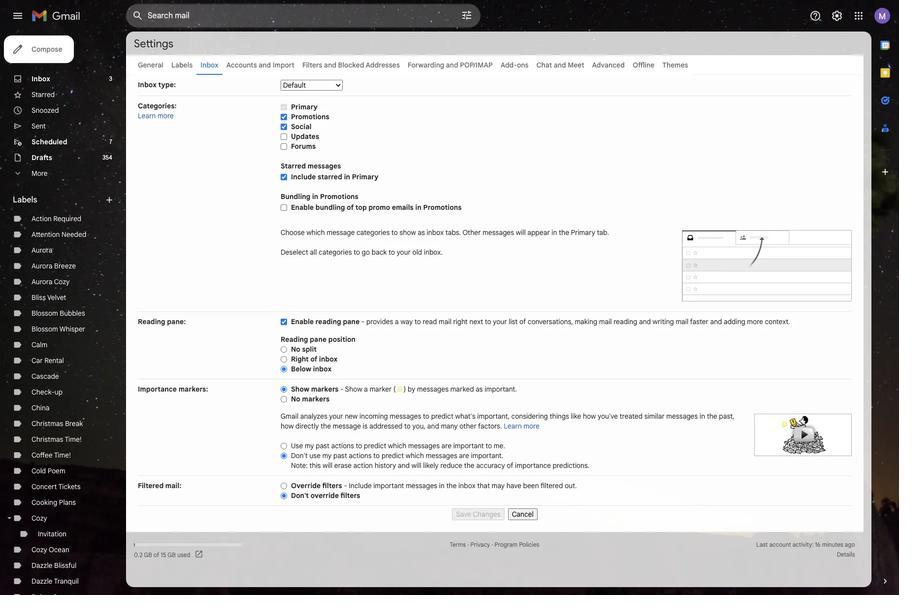 Task type: describe. For each thing, give the bounding box(es) containing it.
2 horizontal spatial primary
[[571, 228, 596, 237]]

1 vertical spatial promotions
[[320, 192, 359, 201]]

1 vertical spatial which
[[388, 442, 407, 450]]

the right appear
[[559, 228, 570, 237]]

dazzle for dazzle tranquil
[[32, 577, 52, 586]]

1 vertical spatial include
[[349, 481, 372, 490]]

0 vertical spatial my
[[305, 442, 314, 450]]

account
[[770, 541, 792, 549]]

and right faster
[[711, 317, 723, 326]]

cozy for cozy ocean
[[32, 546, 47, 554]]

Include starred in Primary checkbox
[[281, 173, 287, 181]]

my inside don't use my past actions to predict which messages are important. note: this will erase action history and will likely reduce the accuracy of importance predictions.
[[323, 451, 332, 460]]

more
[[32, 169, 48, 178]]

bundling
[[281, 192, 311, 201]]

0 vertical spatial are
[[442, 442, 452, 450]]

your inside the gmail analyzes your new incoming messages to predict what's important, considering things like how you've treated similar messages in the past, how directly the message is addressed to you, and many other factors.
[[329, 412, 343, 421]]

blossom for blossom whisper
[[32, 325, 58, 334]]

0 vertical spatial cozy
[[54, 277, 70, 286]]

0 horizontal spatial as
[[418, 228, 425, 237]]

show
[[400, 228, 416, 237]]

0 vertical spatial actions
[[332, 442, 354, 450]]

used
[[177, 551, 191, 559]]

directly
[[296, 422, 319, 431]]

1 vertical spatial categories
[[319, 248, 352, 257]]

bliss velvet
[[32, 293, 66, 302]]

treated
[[620, 412, 643, 421]]

message inside the gmail analyzes your new incoming messages to predict what's important, considering things like how you've treated similar messages in the past, how directly the message is addressed to you, and many other factors.
[[333, 422, 361, 431]]

1 horizontal spatial inbox
[[138, 80, 157, 89]]

minutes
[[823, 541, 844, 549]]

compose button
[[4, 35, 74, 63]]

1 vertical spatial predict
[[364, 442, 387, 450]]

in inside the gmail analyzes your new incoming messages to predict what's important, considering things like how you've treated similar messages in the past, how directly the message is addressed to you, and many other factors.
[[700, 412, 706, 421]]

important. inside don't use my past actions to predict which messages are important. note: this will erase action history and will likely reduce the accuracy of importance predictions.
[[471, 451, 504, 460]]

Below inbox radio
[[281, 366, 287, 373]]

more inside categories: learn more
[[158, 111, 174, 120]]

Right of inbox radio
[[281, 356, 287, 363]]

pop/imap
[[460, 61, 493, 69]]

old
[[413, 248, 422, 257]]

messages right by
[[417, 385, 449, 394]]

link to an instructional video for priority inbox image
[[755, 414, 853, 456]]

settings image
[[832, 10, 844, 22]]

importance markers:
[[138, 385, 208, 394]]

details
[[838, 551, 856, 558]]

forums
[[291, 142, 316, 151]]

0 horizontal spatial learn more link
[[138, 111, 174, 120]]

Primary checkbox
[[281, 103, 287, 111]]

use my past actions to predict which messages are important to me.
[[291, 442, 506, 450]]

to inside don't use my past actions to predict which messages are important. note: this will erase action history and will likely reduce the accuracy of importance predictions.
[[374, 451, 380, 460]]

filters
[[303, 61, 323, 69]]

predictions.
[[553, 461, 590, 470]]

conversations,
[[528, 317, 574, 326]]

save changes button
[[453, 509, 505, 520]]

1 vertical spatial more
[[748, 317, 764, 326]]

0 horizontal spatial will
[[323, 461, 333, 470]]

things
[[550, 412, 570, 421]]

importance
[[515, 461, 551, 470]]

christmas time! link
[[32, 435, 82, 444]]

and left import
[[259, 61, 271, 69]]

aurora for aurora cozy
[[32, 277, 52, 286]]

mail:
[[166, 481, 182, 490]]

erase
[[335, 461, 352, 470]]

likely
[[423, 461, 439, 470]]

velvet
[[47, 293, 66, 302]]

the left past,
[[708, 412, 718, 421]]

settings
[[134, 37, 174, 50]]

concert tickets link
[[32, 482, 81, 491]]

meet
[[568, 61, 585, 69]]

type:
[[158, 80, 176, 89]]

0 vertical spatial inbox link
[[201, 61, 219, 69]]

and left writing
[[640, 317, 652, 326]]

to left go
[[354, 248, 360, 257]]

blocked
[[338, 61, 364, 69]]

importance
[[138, 385, 177, 394]]

gmail image
[[32, 6, 85, 26]]

3 mail from the left
[[676, 317, 689, 326]]

other
[[463, 228, 481, 237]]

position
[[329, 335, 356, 344]]

policies
[[520, 541, 540, 549]]

labels heading
[[13, 195, 104, 205]]

0 vertical spatial filters
[[323, 481, 342, 490]]

to right the 'way'
[[415, 317, 421, 326]]

rental
[[44, 356, 64, 365]]

labels link
[[171, 61, 193, 69]]

time! for christmas time!
[[65, 435, 82, 444]]

1 vertical spatial pane
[[310, 335, 327, 344]]

0 vertical spatial important
[[454, 442, 484, 450]]

activity:
[[793, 541, 814, 549]]

time! for coffee time!
[[54, 451, 71, 460]]

learn more
[[504, 422, 540, 431]]

starred
[[318, 172, 343, 181]]

add-
[[501, 61, 517, 69]]

1 reading from the left
[[316, 317, 341, 326]]

inbox.
[[424, 248, 443, 257]]

all
[[310, 248, 317, 257]]

(
[[394, 385, 396, 394]]

calm link
[[32, 341, 47, 349]]

provides
[[367, 317, 394, 326]]

offline link
[[633, 61, 655, 69]]

privacy link
[[471, 541, 490, 549]]

2 reading from the left
[[614, 317, 638, 326]]

other
[[460, 422, 477, 431]]

inbox up below inbox
[[319, 355, 338, 364]]

0 horizontal spatial include
[[291, 172, 316, 181]]

read
[[423, 317, 437, 326]]

blossom for blossom bubbles
[[32, 309, 58, 318]]

inbox down right of inbox
[[313, 365, 332, 374]]

christmas for christmas break
[[32, 419, 63, 428]]

starred messages
[[281, 162, 341, 171]]

christmas break
[[32, 419, 83, 428]]

- for include
[[344, 481, 347, 490]]

messages down you,
[[408, 442, 440, 450]]

learn inside categories: learn more
[[138, 111, 156, 120]]

0 vertical spatial categories
[[357, 228, 390, 237]]

tab.
[[597, 228, 610, 237]]

right of inbox
[[291, 355, 338, 364]]

required
[[53, 214, 81, 223]]

you've
[[598, 412, 618, 421]]

cooking plans link
[[32, 498, 76, 507]]

messages up starred
[[308, 162, 341, 171]]

cold poem link
[[32, 467, 65, 476]]

and right the chat
[[554, 61, 567, 69]]

choose
[[281, 228, 305, 237]]

15
[[161, 551, 166, 559]]

what's
[[456, 412, 476, 421]]

1 horizontal spatial as
[[476, 385, 483, 394]]

0 vertical spatial which
[[307, 228, 325, 237]]

messages down the likely on the bottom of the page
[[406, 481, 438, 490]]

cold poem
[[32, 467, 65, 476]]

2 show from the left
[[345, 385, 363, 394]]

of inside footer
[[154, 551, 159, 559]]

aurora link
[[32, 246, 52, 255]]

below inbox
[[291, 365, 332, 374]]

1 vertical spatial inbox link
[[32, 74, 50, 83]]

1 horizontal spatial learn
[[504, 422, 522, 431]]

dazzle blissful
[[32, 561, 77, 570]]

2 mail from the left
[[600, 317, 612, 326]]

chat and meet link
[[537, 61, 585, 69]]

themes
[[663, 61, 689, 69]]

Use my past actions to predict which messages are important to me. radio
[[281, 442, 287, 450]]

2 horizontal spatial -
[[362, 317, 365, 326]]

2 gb from the left
[[168, 551, 176, 559]]

may
[[492, 481, 505, 490]]

2 horizontal spatial will
[[516, 228, 526, 237]]

labels for labels link
[[171, 61, 193, 69]]

last account activity: 16 minutes ago details
[[757, 541, 856, 558]]

advanced link
[[593, 61, 625, 69]]

0 horizontal spatial how
[[281, 422, 294, 431]]

use
[[310, 451, 321, 460]]

of right the list
[[520, 317, 526, 326]]

past inside don't use my past actions to predict which messages are important. note: this will erase action history and will likely reduce the accuracy of importance predictions.
[[334, 451, 347, 460]]

override
[[311, 491, 339, 500]]

starred for starred link
[[32, 90, 55, 99]]

important,
[[478, 412, 510, 421]]

are inside don't use my past actions to predict which messages are important. note: this will erase action history and will likely reduce the accuracy of importance predictions.
[[459, 451, 470, 460]]

the down the analyzes
[[321, 422, 331, 431]]

cozy for cozy link
[[32, 514, 47, 523]]

1 horizontal spatial learn more link
[[504, 422, 540, 431]]

messages up you,
[[390, 412, 422, 421]]

1 vertical spatial filters
[[341, 491, 361, 500]]

in right emails
[[416, 203, 422, 212]]

and right filters
[[324, 61, 337, 69]]

cancel button
[[508, 509, 538, 520]]

similar
[[645, 412, 665, 421]]

2 horizontal spatial inbox
[[201, 61, 219, 69]]

forwarding and pop/imap link
[[408, 61, 493, 69]]

bubbles
[[60, 309, 85, 318]]

starred for starred messages
[[281, 162, 306, 171]]

breeze
[[54, 262, 76, 271]]

cozy ocean link
[[32, 546, 69, 554]]

follow link to manage storage image
[[194, 550, 204, 560]]

car rental
[[32, 356, 64, 365]]

the down reduce
[[447, 481, 457, 490]]

and left pop/imap
[[446, 61, 459, 69]]

messages right other
[[483, 228, 515, 237]]

program policies link
[[495, 541, 540, 549]]

gmail analyzes your new incoming messages to predict what's important, considering things like how you've treated similar messages in the past, how directly the message is addressed to you, and many other factors.
[[281, 412, 735, 431]]

navigation containing save changes
[[138, 506, 853, 520]]

inbox left that
[[459, 481, 476, 490]]

coffee time!
[[32, 451, 71, 460]]

save changes
[[456, 510, 501, 519]]

concert tickets
[[32, 482, 81, 491]]

1 vertical spatial a
[[364, 385, 368, 394]]

incoming
[[360, 412, 388, 421]]

Promotions checkbox
[[281, 113, 287, 121]]

1 horizontal spatial will
[[412, 461, 422, 470]]

china
[[32, 404, 50, 412]]



Task type: vqa. For each thing, say whether or not it's contained in the screenshot.
'hCC!$8sh#dKhMC.'
no



Task type: locate. For each thing, give the bounding box(es) containing it.
blossom down bliss velvet link
[[32, 309, 58, 318]]

which up all
[[307, 228, 325, 237]]

1 vertical spatial how
[[281, 422, 294, 431]]

don't up note:
[[291, 451, 308, 460]]

0 horizontal spatial are
[[442, 442, 452, 450]]

reading left writing
[[614, 317, 638, 326]]

past,
[[720, 412, 735, 421]]

1 vertical spatial are
[[459, 451, 470, 460]]

markers up the analyzes
[[302, 395, 330, 404]]

markers for no
[[302, 395, 330, 404]]

to up action
[[356, 442, 362, 450]]

promotions
[[291, 112, 330, 121], [320, 192, 359, 201], [424, 203, 462, 212]]

0 horizontal spatial starred
[[32, 90, 55, 99]]

which
[[307, 228, 325, 237], [388, 442, 407, 450], [406, 451, 424, 460]]

2 enable from the top
[[291, 317, 314, 326]]

0 vertical spatial predict
[[432, 412, 454, 421]]

2 dazzle from the top
[[32, 577, 52, 586]]

and inside the gmail analyzes your new incoming messages to predict what's important, considering things like how you've treated similar messages in the past, how directly the message is addressed to you, and many other factors.
[[428, 422, 440, 431]]

gb right 15
[[168, 551, 176, 559]]

2 horizontal spatial your
[[493, 317, 507, 326]]

which inside don't use my past actions to predict which messages are important. note: this will erase action history and will likely reduce the accuracy of importance predictions.
[[406, 451, 424, 460]]

messages up reduce
[[426, 451, 458, 460]]

0 horizontal spatial reading
[[138, 317, 165, 326]]

3
[[109, 75, 112, 82]]

enable reading pane - provides a way to read mail right next to your list of conversations, making mail reading and writing mail faster and adding more context.
[[291, 317, 791, 326]]

actions inside don't use my past actions to predict which messages are important. note: this will erase action history and will likely reduce the accuracy of importance predictions.
[[349, 451, 372, 460]]

messages inside don't use my past actions to predict which messages are important. note: this will erase action history and will likely reduce the accuracy of importance predictions.
[[426, 451, 458, 460]]

1 horizontal spatial starred
[[281, 162, 306, 171]]

footer containing terms
[[126, 540, 864, 560]]

will left appear
[[516, 228, 526, 237]]

2 christmas from the top
[[32, 435, 63, 444]]

1 horizontal spatial my
[[323, 451, 332, 460]]

actions up erase
[[332, 442, 354, 450]]

labels inside 'navigation'
[[13, 195, 37, 205]]

aurora breeze link
[[32, 262, 76, 271]]

0 vertical spatial message
[[327, 228, 355, 237]]

reading pane position
[[281, 335, 356, 344]]

dazzle tranquil link
[[32, 577, 79, 586]]

accounts
[[227, 61, 257, 69]]

no for no markers
[[291, 395, 301, 404]]

1 horizontal spatial important
[[454, 442, 484, 450]]

check-up
[[32, 388, 63, 397]]

sent
[[32, 122, 46, 131]]

break
[[65, 419, 83, 428]]

0 vertical spatial more
[[158, 111, 174, 120]]

check-
[[32, 388, 55, 397]]

2 vertical spatial more
[[524, 422, 540, 431]]

pane up position in the bottom left of the page
[[343, 317, 360, 326]]

bundling
[[316, 203, 345, 212]]

how down "gmail"
[[281, 422, 294, 431]]

0 horizontal spatial mail
[[439, 317, 452, 326]]

1 horizontal spatial your
[[397, 248, 411, 257]]

0 vertical spatial as
[[418, 228, 425, 237]]

footer
[[126, 540, 864, 560]]

important. up accuracy in the bottom of the page
[[471, 451, 504, 460]]

message down the bundling
[[327, 228, 355, 237]]

2 vertical spatial which
[[406, 451, 424, 460]]

1 dazzle from the top
[[32, 561, 52, 570]]

0 vertical spatial labels
[[171, 61, 193, 69]]

1 vertical spatial primary
[[352, 172, 379, 181]]

0 horizontal spatial ·
[[468, 541, 469, 549]]

more button
[[0, 166, 118, 181]]

1 vertical spatial as
[[476, 385, 483, 394]]

1 horizontal spatial primary
[[352, 172, 379, 181]]

to
[[392, 228, 398, 237], [354, 248, 360, 257], [389, 248, 395, 257], [415, 317, 421, 326], [485, 317, 492, 326], [423, 412, 430, 421], [405, 422, 411, 431], [356, 442, 362, 450], [486, 442, 492, 450], [374, 451, 380, 460]]

categories up the back
[[357, 228, 390, 237]]

to left you,
[[405, 422, 411, 431]]

2 blossom from the top
[[32, 325, 58, 334]]

1 vertical spatial important.
[[471, 451, 504, 460]]

1 vertical spatial labels
[[13, 195, 37, 205]]

ago
[[846, 541, 856, 549]]

labels for labels heading
[[13, 195, 37, 205]]

1 horizontal spatial past
[[334, 451, 347, 460]]

chat and meet
[[537, 61, 585, 69]]

1 vertical spatial don't
[[291, 491, 309, 500]]

- down erase
[[344, 481, 347, 490]]

next
[[470, 317, 484, 326]]

ons
[[517, 61, 529, 69]]

0 horizontal spatial inbox link
[[32, 74, 50, 83]]

social
[[291, 122, 312, 131]]

learn more link down considering
[[504, 422, 540, 431]]

advanced
[[593, 61, 625, 69]]

1 enable from the top
[[291, 203, 314, 212]]

aurora for aurora breeze
[[32, 262, 52, 271]]

show up no markers
[[291, 385, 310, 394]]

) by messages marked as important.
[[404, 385, 517, 394]]

top
[[356, 203, 367, 212]]

tab list
[[872, 32, 900, 560]]

0 vertical spatial your
[[397, 248, 411, 257]]

starred up snoozed "link"
[[32, 90, 55, 99]]

more down considering
[[524, 422, 540, 431]]

pane:
[[167, 317, 186, 326]]

1 vertical spatial starred
[[281, 162, 306, 171]]

important down other
[[454, 442, 484, 450]]

predict down "is"
[[364, 442, 387, 450]]

snoozed link
[[32, 106, 59, 115]]

2 don't from the top
[[291, 491, 309, 500]]

past up erase
[[334, 451, 347, 460]]

dazzle for dazzle blissful
[[32, 561, 52, 570]]

1 vertical spatial blossom
[[32, 325, 58, 334]]

1 no from the top
[[291, 345, 301, 354]]

1 show from the left
[[291, 385, 310, 394]]

christmas for christmas time!
[[32, 435, 63, 444]]

inbox inside labels 'navigation'
[[32, 74, 50, 83]]

in down reduce
[[439, 481, 445, 490]]

don't for don't use my past actions to predict which messages are important. note: this will erase action history and will likely reduce the accuracy of importance predictions.
[[291, 451, 308, 460]]

2 vertical spatial your
[[329, 412, 343, 421]]

enable down bundling
[[291, 203, 314, 212]]

1 vertical spatial important
[[374, 481, 404, 490]]

learn more link
[[138, 111, 174, 120], [504, 422, 540, 431]]

None radio
[[281, 452, 287, 460], [281, 482, 287, 490], [281, 452, 287, 460], [281, 482, 287, 490]]

override filters - include important messages in the inbox that may have been filtered out.
[[291, 481, 577, 490]]

1 vertical spatial learn
[[504, 422, 522, 431]]

0 horizontal spatial primary
[[291, 103, 318, 111]]

2 vertical spatial promotions
[[424, 203, 462, 212]]

right
[[454, 317, 468, 326]]

blossom up "calm" link
[[32, 325, 58, 334]]

don't inside don't use my past actions to predict which messages are important. note: this will erase action history and will likely reduce the accuracy of importance predictions.
[[291, 451, 308, 460]]

history
[[375, 461, 396, 470]]

0 vertical spatial no
[[291, 345, 301, 354]]

will
[[516, 228, 526, 237], [323, 461, 333, 470], [412, 461, 422, 470]]

1 blossom from the top
[[32, 309, 58, 318]]

sent link
[[32, 122, 46, 131]]

forwarding
[[408, 61, 445, 69]]

cold
[[32, 467, 46, 476]]

of right accuracy in the bottom of the page
[[507, 461, 514, 470]]

to left show
[[392, 228, 398, 237]]

show
[[291, 385, 310, 394], [345, 385, 363, 394]]

inbox up starred link
[[32, 74, 50, 83]]

to right next
[[485, 317, 492, 326]]

your left the list
[[493, 317, 507, 326]]

starred inside labels 'navigation'
[[32, 90, 55, 99]]

messages right similar
[[667, 412, 699, 421]]

to up you,
[[423, 412, 430, 421]]

Search mail text field
[[148, 11, 434, 21]]

3 aurora from the top
[[32, 277, 52, 286]]

2 vertical spatial primary
[[571, 228, 596, 237]]

a left the 'way'
[[395, 317, 399, 326]]

details link
[[838, 551, 856, 558]]

2 horizontal spatial mail
[[676, 317, 689, 326]]

which up the likely on the bottom of the page
[[406, 451, 424, 460]]

1 vertical spatial -
[[341, 385, 344, 394]]

show left the marker at the left of page
[[345, 385, 363, 394]]

factors.
[[479, 422, 502, 431]]

markers up no markers
[[311, 385, 339, 394]]

1 vertical spatial no
[[291, 395, 301, 404]]

attention needed
[[32, 230, 86, 239]]

right
[[291, 355, 309, 364]]

in right starred
[[344, 172, 350, 181]]

reduce
[[441, 461, 463, 470]]

terms
[[450, 541, 466, 549]]

·
[[468, 541, 469, 549], [492, 541, 493, 549]]

predict inside don't use my past actions to predict which messages are important. note: this will erase action history and will likely reduce the accuracy of importance predictions.
[[382, 451, 404, 460]]

aurora for aurora link
[[32, 246, 52, 255]]

christmas up coffee time!
[[32, 435, 63, 444]]

reading for reading pane:
[[138, 317, 165, 326]]

0 vertical spatial -
[[362, 317, 365, 326]]

1 aurora from the top
[[32, 246, 52, 255]]

Don't override filters radio
[[281, 492, 287, 500]]

navigation
[[138, 506, 853, 520]]

markers:
[[179, 385, 208, 394]]

poem
[[48, 467, 65, 476]]

1 horizontal spatial ·
[[492, 541, 493, 549]]

china link
[[32, 404, 50, 412]]

1 gb from the left
[[144, 551, 152, 559]]

labels
[[171, 61, 193, 69], [13, 195, 37, 205]]

time! up poem
[[54, 451, 71, 460]]

1 horizontal spatial a
[[395, 317, 399, 326]]

coffee time! link
[[32, 451, 71, 460]]

0 horizontal spatial categories
[[319, 248, 352, 257]]

cooking
[[32, 498, 57, 507]]

last
[[757, 541, 768, 549]]

cozy down cooking
[[32, 514, 47, 523]]

blossom bubbles link
[[32, 309, 85, 318]]

context.
[[766, 317, 791, 326]]

mail right 'making'
[[600, 317, 612, 326]]

0 vertical spatial a
[[395, 317, 399, 326]]

primary up "top"
[[352, 172, 379, 181]]

1 horizontal spatial categories
[[357, 228, 390, 237]]

0 horizontal spatial labels
[[13, 195, 37, 205]]

1 vertical spatial your
[[493, 317, 507, 326]]

1 horizontal spatial inbox link
[[201, 61, 219, 69]]

1 horizontal spatial how
[[583, 412, 597, 421]]

0 horizontal spatial show
[[291, 385, 310, 394]]

in
[[344, 172, 350, 181], [312, 192, 319, 201], [416, 203, 422, 212], [552, 228, 558, 237], [700, 412, 706, 421], [439, 481, 445, 490]]

learn
[[138, 111, 156, 120], [504, 422, 522, 431]]

No markers radio
[[281, 396, 287, 403]]

blossom whisper
[[32, 325, 85, 334]]

terms · privacy · program policies
[[450, 541, 540, 549]]

labels navigation
[[0, 32, 126, 595]]

don't down override
[[291, 491, 309, 500]]

· right terms
[[468, 541, 469, 549]]

up
[[55, 388, 63, 397]]

dazzle down dazzle blissful link
[[32, 577, 52, 586]]

0 vertical spatial starred
[[32, 90, 55, 99]]

action required link
[[32, 214, 81, 223]]

1 mail from the left
[[439, 317, 452, 326]]

- for show
[[341, 385, 344, 394]]

enable for enable bundling of top promo emails in promotions
[[291, 203, 314, 212]]

your left new
[[329, 412, 343, 421]]

0 horizontal spatial learn
[[138, 111, 156, 120]]

0 vertical spatial time!
[[65, 435, 82, 444]]

1 horizontal spatial labels
[[171, 61, 193, 69]]

0 horizontal spatial reading
[[316, 317, 341, 326]]

include down action
[[349, 481, 372, 490]]

starred up include starred in primary checkbox
[[281, 162, 306, 171]]

filtered
[[541, 481, 563, 490]]

of up below inbox
[[311, 355, 318, 364]]

aurora up bliss
[[32, 277, 52, 286]]

0 vertical spatial learn more link
[[138, 111, 174, 120]]

search mail image
[[129, 7, 147, 25]]

filters right override
[[341, 491, 361, 500]]

deselect all categories to go back to your old inbox.
[[281, 248, 443, 257]]

as right show
[[418, 228, 425, 237]]

1 · from the left
[[468, 541, 469, 549]]

in left past,
[[700, 412, 706, 421]]

will right this
[[323, 461, 333, 470]]

aurora
[[32, 246, 52, 255], [32, 262, 52, 271], [32, 277, 52, 286]]

inbox link up starred link
[[32, 74, 50, 83]]

None checkbox
[[281, 318, 287, 326]]

time!
[[65, 435, 82, 444], [54, 451, 71, 460]]

None search field
[[126, 4, 481, 28]]

mail
[[439, 317, 452, 326], [600, 317, 612, 326], [676, 317, 689, 326]]

accounts and import
[[227, 61, 295, 69]]

0 vertical spatial promotions
[[291, 112, 330, 121]]

0 vertical spatial past
[[316, 442, 330, 450]]

0 horizontal spatial my
[[305, 442, 314, 450]]

reading
[[138, 317, 165, 326], [281, 335, 308, 344]]

advanced search options image
[[457, 5, 477, 25]]

1 horizontal spatial pane
[[343, 317, 360, 326]]

None radio
[[281, 386, 287, 393]]

your left old
[[397, 248, 411, 257]]

Updates checkbox
[[281, 133, 287, 140]]

pane up split
[[310, 335, 327, 344]]

save
[[456, 510, 472, 519]]

to left me.
[[486, 442, 492, 450]]

below
[[291, 365, 312, 374]]

0 vertical spatial primary
[[291, 103, 318, 111]]

1 vertical spatial enable
[[291, 317, 314, 326]]

2 vertical spatial cozy
[[32, 546, 47, 554]]

0 vertical spatial don't
[[291, 451, 308, 460]]

inbox left type:
[[138, 80, 157, 89]]

2 aurora from the top
[[32, 262, 52, 271]]

to up history
[[374, 451, 380, 460]]

promotions up the bundling
[[320, 192, 359, 201]]

2 horizontal spatial more
[[748, 317, 764, 326]]

a left the marker at the left of page
[[364, 385, 368, 394]]

enable up reading pane position
[[291, 317, 314, 326]]

updates
[[291, 132, 319, 141]]

inbox
[[427, 228, 444, 237], [319, 355, 338, 364], [313, 365, 332, 374], [459, 481, 476, 490]]

in up the bundling
[[312, 192, 319, 201]]

don't use my past actions to predict which messages are important. note: this will erase action history and will likely reduce the accuracy of importance predictions.
[[291, 451, 590, 470]]

1 horizontal spatial -
[[344, 481, 347, 490]]

0 vertical spatial important.
[[485, 385, 517, 394]]

learn down considering
[[504, 422, 522, 431]]

action required
[[32, 214, 81, 223]]

important
[[454, 442, 484, 450], [374, 481, 404, 490]]

past up use
[[316, 442, 330, 450]]

primary left tab. at the top of page
[[571, 228, 596, 237]]

the right reduce
[[464, 461, 475, 470]]

message down new
[[333, 422, 361, 431]]

promotions up the social
[[291, 112, 330, 121]]

1 horizontal spatial more
[[524, 422, 540, 431]]

reading for reading pane position
[[281, 335, 308, 344]]

out.
[[565, 481, 577, 490]]

categories:
[[138, 102, 177, 110]]

in right appear
[[552, 228, 558, 237]]

predict inside the gmail analyzes your new incoming messages to predict what's important, considering things like how you've treated similar messages in the past, how directly the message is addressed to you, and many other factors.
[[432, 412, 454, 421]]

scheduled
[[32, 137, 67, 146]]

0 vertical spatial pane
[[343, 317, 360, 326]]

like
[[571, 412, 582, 421]]

Social checkbox
[[281, 123, 287, 131]]

1 vertical spatial dazzle
[[32, 577, 52, 586]]

Enable bundling of top promo emails in Promotions checkbox
[[281, 204, 287, 211]]

christmas break link
[[32, 419, 83, 428]]

dazzle blissful link
[[32, 561, 77, 570]]

no right no markers option
[[291, 395, 301, 404]]

1 don't from the top
[[291, 451, 308, 460]]

1 vertical spatial reading
[[281, 335, 308, 344]]

messages
[[308, 162, 341, 171], [483, 228, 515, 237], [417, 385, 449, 394], [390, 412, 422, 421], [667, 412, 699, 421], [408, 442, 440, 450], [426, 451, 458, 460], [406, 481, 438, 490]]

predict down use my past actions to predict which messages are important to me.
[[382, 451, 404, 460]]

0 vertical spatial aurora
[[32, 246, 52, 255]]

whisper
[[59, 325, 85, 334]]

0 vertical spatial how
[[583, 412, 597, 421]]

1 vertical spatial time!
[[54, 451, 71, 460]]

aurora down aurora link
[[32, 262, 52, 271]]

main menu image
[[12, 10, 24, 22]]

of left "top"
[[347, 203, 354, 212]]

no for no split
[[291, 345, 301, 354]]

include down starred messages
[[291, 172, 316, 181]]

1 horizontal spatial show
[[345, 385, 363, 394]]

attention
[[32, 230, 60, 239]]

markers for show
[[311, 385, 339, 394]]

of inside don't use my past actions to predict which messages are important. note: this will erase action history and will likely reduce the accuracy of importance predictions.
[[507, 461, 514, 470]]

2 no from the top
[[291, 395, 301, 404]]

Forums checkbox
[[281, 143, 287, 150]]

which down addressed
[[388, 442, 407, 450]]

2 vertical spatial predict
[[382, 451, 404, 460]]

support image
[[810, 10, 822, 22]]

0 horizontal spatial pane
[[310, 335, 327, 344]]

No split radio
[[281, 346, 287, 353]]

and
[[259, 61, 271, 69], [324, 61, 337, 69], [446, 61, 459, 69], [554, 61, 567, 69], [640, 317, 652, 326], [711, 317, 723, 326], [428, 422, 440, 431], [398, 461, 410, 470]]

don't for don't override filters
[[291, 491, 309, 500]]

inbox left tabs.
[[427, 228, 444, 237]]

are up don't use my past actions to predict which messages are important. note: this will erase action history and will likely reduce the accuracy of importance predictions.
[[442, 442, 452, 450]]

1 vertical spatial cozy
[[32, 514, 47, 523]]

categories right all
[[319, 248, 352, 257]]

the inside don't use my past actions to predict which messages are important. note: this will erase action history and will likely reduce the accuracy of importance predictions.
[[464, 461, 475, 470]]

1 christmas from the top
[[32, 419, 63, 428]]

0 vertical spatial dazzle
[[32, 561, 52, 570]]

privacy
[[471, 541, 490, 549]]

christmas down china
[[32, 419, 63, 428]]

as right marked
[[476, 385, 483, 394]]

to right the back
[[389, 248, 395, 257]]

2 · from the left
[[492, 541, 493, 549]]

and inside don't use my past actions to predict which messages are important. note: this will erase action history and will likely reduce the accuracy of importance predictions.
[[398, 461, 410, 470]]

1 vertical spatial aurora
[[32, 262, 52, 271]]

mail left faster
[[676, 317, 689, 326]]

learn down categories:
[[138, 111, 156, 120]]

enable for enable reading pane - provides a way to read mail right next to your list of conversations, making mail reading and writing mail faster and adding more context.
[[291, 317, 314, 326]]



